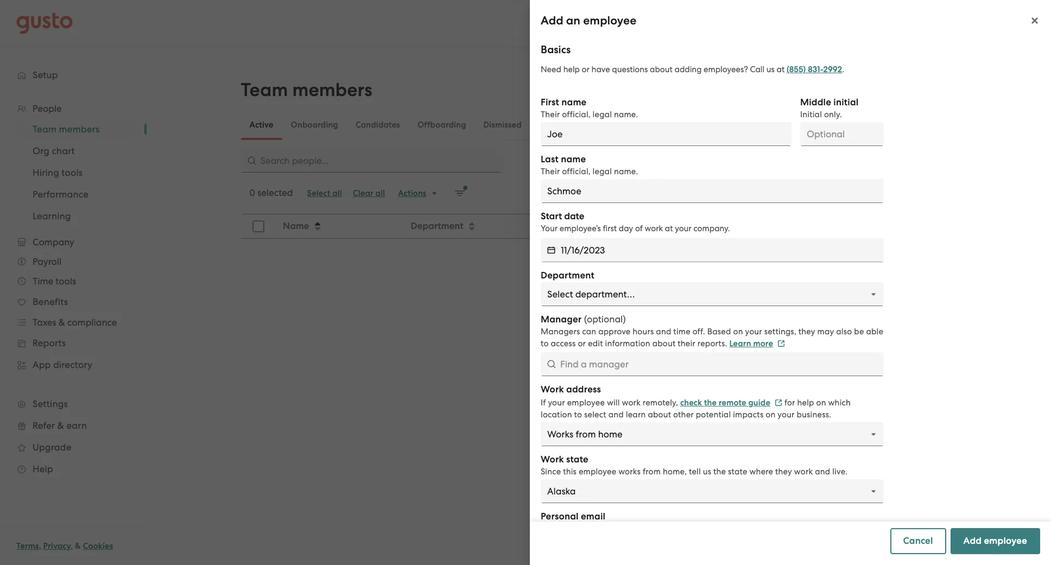 Task type: locate. For each thing, give the bounding box(es) containing it.
1 vertical spatial about
[[652, 339, 676, 349]]

1 horizontal spatial work
[[645, 224, 663, 233]]

2 vertical spatial add
[[963, 535, 982, 547]]

, left privacy
[[39, 541, 41, 551]]

1 horizontal spatial and
[[656, 327, 671, 337]]

name. up first name field
[[614, 110, 638, 119]]

to left select
[[574, 410, 582, 420]]

2 horizontal spatial on
[[816, 398, 826, 408]]

work for work state since this employee works from home, tell us the state where they work and live.
[[541, 454, 564, 465]]

to inside managers can approve hours and time off. based on your settings, they may also be able to access or edit information about their reports.
[[541, 339, 549, 349]]

legal for first name
[[593, 110, 612, 119]]

the right tell
[[713, 467, 726, 477]]

clear all
[[353, 188, 385, 198]]

and left time at the right of the page
[[656, 327, 671, 337]]

us for state
[[703, 467, 711, 477]]

all right clear at the top left of the page
[[375, 188, 385, 198]]

2 horizontal spatial work
[[794, 467, 813, 477]]

about left adding
[[650, 65, 673, 74]]

2 horizontal spatial and
[[815, 467, 830, 477]]

Select all rows on this page checkbox
[[246, 214, 270, 238]]

about
[[650, 65, 673, 74], [652, 339, 676, 349], [648, 410, 671, 420]]

1 , from the left
[[39, 541, 41, 551]]

work up learn
[[622, 398, 641, 408]]

0
[[249, 187, 255, 198]]

work
[[645, 224, 663, 233], [622, 398, 641, 408], [794, 467, 813, 477]]

1 horizontal spatial us
[[767, 65, 775, 74]]

0 horizontal spatial all
[[332, 188, 342, 198]]

Search people... field
[[241, 149, 501, 173]]

1 horizontal spatial ,
[[71, 541, 73, 551]]

1 vertical spatial help
[[797, 398, 814, 408]]

your down 'for' in the bottom right of the page
[[778, 410, 795, 420]]

2 vertical spatial work
[[794, 467, 813, 477]]

0 vertical spatial official,
[[562, 110, 591, 119]]

0 vertical spatial about
[[650, 65, 673, 74]]

us for help
[[767, 65, 775, 74]]

work up if
[[541, 384, 564, 395]]

1 vertical spatial state
[[728, 467, 747, 477]]

about down time at the right of the page
[[652, 339, 676, 349]]

us right tell
[[703, 467, 711, 477]]

terms
[[16, 541, 39, 551]]

0 horizontal spatial us
[[703, 467, 711, 477]]

their inside last name their official, legal name.
[[541, 167, 560, 176]]

1 vertical spatial name.
[[614, 167, 638, 176]]

call
[[750, 65, 765, 74]]

1 horizontal spatial on
[[766, 410, 776, 420]]

0 vertical spatial legal
[[593, 110, 612, 119]]

1 their from the top
[[541, 110, 560, 119]]

your inside managers can approve hours and time off. based on your settings, they may also be able to access or edit information about their reports.
[[745, 327, 762, 337]]

0 selected
[[249, 187, 293, 198]]

name. for last name
[[614, 167, 638, 176]]

work state since this employee works from home, tell us the state where they work and live.
[[541, 454, 848, 477]]

on
[[733, 327, 743, 337], [816, 398, 826, 408], [766, 410, 776, 420]]

their
[[541, 110, 560, 119], [541, 167, 560, 176]]

1 vertical spatial or
[[578, 339, 586, 349]]

0 vertical spatial state
[[566, 454, 589, 465]]

your up the learn more
[[745, 327, 762, 337]]

access
[[551, 339, 576, 349]]

initial
[[834, 97, 859, 108]]

1 official, from the top
[[562, 110, 591, 119]]

name inside last name their official, legal name.
[[561, 154, 586, 165]]

2 official, from the top
[[562, 167, 591, 176]]

1 vertical spatial name
[[561, 154, 586, 165]]

name inside first name their official, legal name.
[[562, 97, 587, 108]]

your inside start date your employee's first day of work at your company.
[[675, 224, 692, 233]]

they right where
[[775, 467, 792, 477]]

settings,
[[764, 327, 796, 337]]

1 horizontal spatial all
[[375, 188, 385, 198]]

opens in a new tab image
[[775, 399, 782, 407]]

1 vertical spatial and
[[608, 410, 624, 420]]

1 vertical spatial work
[[541, 454, 564, 465]]

legal down the have
[[593, 110, 612, 119]]

0 horizontal spatial add
[[541, 14, 563, 28]]

employee
[[583, 14, 637, 28], [567, 398, 605, 408], [579, 467, 616, 477], [984, 535, 1027, 547]]

their for last
[[541, 167, 560, 176]]

2 , from the left
[[71, 541, 73, 551]]

0 horizontal spatial they
[[775, 467, 792, 477]]

name for last name
[[561, 154, 586, 165]]

start
[[541, 211, 562, 222]]

1 horizontal spatial they
[[799, 327, 815, 337]]

1 vertical spatial legal
[[593, 167, 612, 176]]

name
[[283, 220, 309, 232]]

First name field
[[541, 122, 792, 146]]

us
[[767, 65, 775, 74], [703, 467, 711, 477]]

privacy link
[[43, 541, 71, 551]]

work right 'of'
[[645, 224, 663, 233]]

0 vertical spatial to
[[541, 339, 549, 349]]

employment
[[719, 220, 773, 232]]

on up learn
[[733, 327, 743, 337]]

0 vertical spatial add
[[541, 14, 563, 28]]

name. for first name
[[614, 110, 638, 119]]

learn more link
[[729, 339, 785, 349]]

on up the business.
[[816, 398, 826, 408]]

help inside 'for help on which location to select and learn about other potential impacts on your business.'
[[797, 398, 814, 408]]

an
[[566, 14, 580, 28]]

employees?
[[704, 65, 748, 74]]

0 vertical spatial name
[[562, 97, 587, 108]]

1 vertical spatial us
[[703, 467, 711, 477]]

2 name. from the top
[[614, 167, 638, 176]]

their inside first name their official, legal name.
[[541, 110, 560, 119]]

1 horizontal spatial add
[[854, 86, 872, 98]]

add for add an employee
[[541, 14, 563, 28]]

onboarding
[[291, 120, 338, 130]]

1 horizontal spatial at
[[777, 65, 785, 74]]

1 horizontal spatial department
[[541, 270, 594, 281]]

1 vertical spatial add
[[854, 86, 872, 98]]

0 horizontal spatial department
[[410, 220, 463, 232]]

learn more
[[729, 339, 773, 349]]

on down opens in a new tab icon
[[766, 410, 776, 420]]

2 vertical spatial about
[[648, 410, 671, 420]]

1 vertical spatial department
[[541, 270, 594, 281]]

1 horizontal spatial help
[[797, 398, 814, 408]]

0 horizontal spatial ,
[[39, 541, 41, 551]]

or
[[582, 65, 590, 74], [578, 339, 586, 349]]

2 all from the left
[[375, 188, 385, 198]]

name. inside last name their official, legal name.
[[614, 167, 638, 176]]

select all
[[307, 188, 342, 198]]

1 vertical spatial work
[[622, 398, 641, 408]]

0 vertical spatial us
[[767, 65, 775, 74]]

to left access
[[541, 339, 549, 349]]

on inside managers can approve hours and time off. based on your settings, they may also be able to access or edit information about their reports.
[[733, 327, 743, 337]]

1 vertical spatial their
[[541, 167, 560, 176]]

1 horizontal spatial to
[[574, 410, 582, 420]]

work left live.
[[794, 467, 813, 477]]

and inside the work state since this employee works from home, tell us the state where they work and live.
[[815, 467, 830, 477]]

help up the business.
[[797, 398, 814, 408]]

they left may
[[799, 327, 815, 337]]

all right the select
[[332, 188, 342, 198]]

help for on
[[797, 398, 814, 408]]

help
[[563, 65, 580, 74], [797, 398, 814, 408]]

all inside button
[[332, 188, 342, 198]]

department button
[[404, 215, 594, 238]]

check
[[680, 398, 702, 408]]

where
[[750, 467, 773, 477]]

if
[[541, 398, 546, 408]]

1 vertical spatial on
[[816, 398, 826, 408]]

managers can approve hours and time off. based on your settings, they may also be able to access or edit information about their reports.
[[541, 327, 883, 349]]

or left the have
[[582, 65, 590, 74]]

their down last
[[541, 167, 560, 176]]

1 vertical spatial the
[[713, 467, 726, 477]]

2 vertical spatial and
[[815, 467, 830, 477]]

1 vertical spatial to
[[574, 410, 582, 420]]

1 work from the top
[[541, 384, 564, 395]]

1 vertical spatial official,
[[562, 167, 591, 176]]

add inside button
[[854, 86, 872, 98]]

all for select all
[[332, 188, 342, 198]]

official, inside first name their official, legal name.
[[562, 110, 591, 119]]

state left where
[[728, 467, 747, 477]]

official, for last name
[[562, 167, 591, 176]]

1 all from the left
[[332, 188, 342, 198]]

2 their from the top
[[541, 167, 560, 176]]

0 horizontal spatial to
[[541, 339, 549, 349]]

0 horizontal spatial help
[[563, 65, 580, 74]]

member
[[908, 86, 944, 98]]

to inside 'for help on which location to select and learn about other potential impacts on your business.'
[[574, 410, 582, 420]]

legal down team members tab list
[[593, 167, 612, 176]]

email
[[581, 511, 605, 522]]

name right last
[[561, 154, 586, 165]]

at left (855)
[[777, 65, 785, 74]]

0 vertical spatial and
[[656, 327, 671, 337]]

new notifications image
[[455, 188, 466, 199]]

account menu element
[[842, 0, 1035, 46]]

personal
[[541, 511, 579, 522]]

(855)
[[787, 65, 806, 74]]

0 vertical spatial work
[[541, 384, 564, 395]]

0 horizontal spatial at
[[665, 224, 673, 233]]

legal inside last name their official, legal name.
[[593, 167, 612, 176]]

since
[[541, 467, 561, 477]]

found
[[625, 338, 651, 349]]

0 vertical spatial they
[[799, 327, 815, 337]]

1 vertical spatial they
[[775, 467, 792, 477]]

0 horizontal spatial on
[[733, 327, 743, 337]]

based
[[707, 327, 731, 337]]

0 vertical spatial name.
[[614, 110, 638, 119]]

,
[[39, 541, 41, 551], [71, 541, 73, 551]]

legal inside first name their official, legal name.
[[593, 110, 612, 119]]

off.
[[693, 327, 705, 337]]

they inside the work state since this employee works from home, tell us the state where they work and live.
[[775, 467, 792, 477]]

department down calendar outline icon
[[541, 270, 594, 281]]

reports.
[[698, 339, 727, 349]]

official, inside last name their official, legal name.
[[562, 167, 591, 176]]

state up this
[[566, 454, 589, 465]]

about down "remotely,"
[[648, 410, 671, 420]]

work inside the work state since this employee works from home, tell us the state where they work and live.
[[541, 454, 564, 465]]

check the remote guide link
[[680, 398, 782, 408]]

add
[[541, 14, 563, 28], [854, 86, 872, 98], [963, 535, 982, 547]]

terms link
[[16, 541, 39, 551]]

.
[[842, 65, 844, 74]]

all
[[332, 188, 342, 198], [375, 188, 385, 198]]

active button
[[241, 112, 282, 138]]

1 name. from the top
[[614, 110, 638, 119]]

2 horizontal spatial add
[[963, 535, 982, 547]]

us inside the work state since this employee works from home, tell us the state where they work and live.
[[703, 467, 711, 477]]

their down first
[[541, 110, 560, 119]]

0 vertical spatial department
[[410, 220, 463, 232]]

work up the "since"
[[541, 454, 564, 465]]

at right 'of'
[[665, 224, 673, 233]]

help right need
[[563, 65, 580, 74]]

basics
[[541, 43, 571, 56]]

team members tab list
[[241, 110, 957, 140]]

name. up start date your employee's first day of work at your company.
[[614, 167, 638, 176]]

or left edit
[[578, 339, 586, 349]]

more
[[753, 339, 773, 349]]

and down the will
[[608, 410, 624, 420]]

department down new notifications icon
[[410, 220, 463, 232]]

clear
[[353, 188, 373, 198]]

offboarding button
[[409, 112, 475, 138]]

your left company.
[[675, 224, 692, 233]]

add inside "button"
[[963, 535, 982, 547]]

us right call
[[767, 65, 775, 74]]

all inside button
[[375, 188, 385, 198]]

0 vertical spatial on
[[733, 327, 743, 337]]

state
[[566, 454, 589, 465], [728, 467, 747, 477]]

, left &
[[71, 541, 73, 551]]

0 vertical spatial help
[[563, 65, 580, 74]]

0 horizontal spatial and
[[608, 410, 624, 420]]

add employee button
[[950, 528, 1040, 554]]

also
[[836, 327, 852, 337]]

about inside 'for help on which location to select and learn about other potential impacts on your business.'
[[648, 410, 671, 420]]

2 legal from the top
[[593, 167, 612, 176]]

calendar outline image
[[547, 245, 555, 256]]

name right first
[[562, 97, 587, 108]]

the up potential
[[704, 398, 717, 408]]

works
[[618, 467, 641, 477]]

home,
[[663, 467, 687, 477]]

1 legal from the top
[[593, 110, 612, 119]]

name.
[[614, 110, 638, 119], [614, 167, 638, 176]]

1 horizontal spatial state
[[728, 467, 747, 477]]

0 vertical spatial work
[[645, 224, 663, 233]]

0 selected status
[[249, 187, 293, 198]]

0 vertical spatial their
[[541, 110, 560, 119]]

name. inside first name their official, legal name.
[[614, 110, 638, 119]]

2 work from the top
[[541, 454, 564, 465]]

1 vertical spatial at
[[665, 224, 673, 233]]

add an employee
[[541, 14, 637, 28]]

and left live.
[[815, 467, 830, 477]]



Task type: vqa. For each thing, say whether or not it's contained in the screenshot.
the topmost the Their
yes



Task type: describe. For each thing, give the bounding box(es) containing it.
can
[[582, 327, 596, 337]]

learn
[[729, 339, 751, 349]]

impacts
[[733, 410, 764, 420]]

employee inside "button"
[[984, 535, 1027, 547]]

business.
[[797, 410, 831, 420]]

the inside the work state since this employee works from home, tell us the state where they work and live.
[[713, 467, 726, 477]]

work for work address
[[541, 384, 564, 395]]

name button
[[276, 215, 403, 238]]

guide
[[748, 398, 770, 408]]

legal for last name
[[593, 167, 612, 176]]

add a team member drawer dialog
[[530, 0, 1051, 565]]

this
[[563, 467, 577, 477]]

and inside managers can approve hours and time off. based on your settings, they may also be able to access or edit information about their reports.
[[656, 327, 671, 337]]

managers
[[541, 327, 580, 337]]

need help or have questions about adding employees? call us at (855) 831-2992 .
[[541, 65, 844, 74]]

location
[[541, 410, 572, 420]]

Last name field
[[541, 179, 884, 203]]

their
[[678, 339, 695, 349]]

no people found
[[578, 338, 651, 349]]

for
[[784, 398, 795, 408]]

your inside 'for help on which location to select and learn about other potential impacts on your business.'
[[778, 410, 795, 420]]

work inside the work state since this employee works from home, tell us the state where they work and live.
[[794, 467, 813, 477]]

other
[[673, 410, 694, 420]]

select
[[307, 188, 330, 198]]

time
[[673, 327, 691, 337]]

adding
[[675, 65, 702, 74]]

0 vertical spatial the
[[704, 398, 717, 408]]

0 vertical spatial or
[[582, 65, 590, 74]]

people
[[593, 338, 623, 349]]

edit
[[588, 339, 603, 349]]

able
[[866, 327, 883, 337]]

be
[[854, 327, 864, 337]]

will
[[607, 398, 620, 408]]

0 vertical spatial at
[[777, 65, 785, 74]]

department inside button
[[410, 220, 463, 232]]

select all button
[[302, 185, 347, 202]]

day
[[619, 224, 633, 233]]

2 vertical spatial on
[[766, 410, 776, 420]]

new notifications image
[[455, 188, 466, 199]]

employment type button
[[712, 215, 957, 238]]

official, for first name
[[562, 110, 591, 119]]

0 horizontal spatial state
[[566, 454, 589, 465]]

Manager field
[[541, 352, 884, 376]]

all for clear all
[[375, 188, 385, 198]]

add for add employee
[[963, 535, 982, 547]]

middle
[[800, 97, 831, 108]]

name for first name
[[562, 97, 587, 108]]

(optional)
[[584, 314, 626, 325]]

cookies button
[[83, 540, 113, 553]]

cookies
[[83, 541, 113, 551]]

employment type
[[719, 220, 794, 232]]

initial
[[800, 110, 822, 119]]

team members
[[241, 79, 372, 101]]

which
[[828, 398, 851, 408]]

831-
[[808, 65, 823, 74]]

type
[[775, 220, 794, 232]]

&
[[75, 541, 81, 551]]

questions
[[612, 65, 648, 74]]

candidates
[[356, 120, 400, 130]]

first
[[603, 224, 617, 233]]

first
[[541, 97, 559, 108]]

work address
[[541, 384, 601, 395]]

of
[[635, 224, 643, 233]]

last
[[541, 154, 559, 165]]

0 horizontal spatial work
[[622, 398, 641, 408]]

middle initial initial only.
[[800, 97, 859, 119]]

start date your employee's first day of work at your company.
[[541, 211, 730, 233]]

privacy
[[43, 541, 71, 551]]

home image
[[16, 12, 73, 34]]

department inside the add a team member drawer dialog
[[541, 270, 594, 281]]

about inside managers can approve hours and time off. based on your settings, they may also be able to access or edit information about their reports.
[[652, 339, 676, 349]]

dismissed button
[[475, 112, 530, 138]]

terms , privacy , & cookies
[[16, 541, 113, 551]]

check the remote guide
[[680, 398, 770, 408]]

selected
[[257, 187, 293, 198]]

only.
[[824, 110, 842, 119]]

(855) 831-2992 link
[[787, 65, 842, 74]]

hours
[[633, 327, 654, 337]]

2992
[[823, 65, 842, 74]]

your up location
[[548, 398, 565, 408]]

cancel button
[[890, 528, 946, 554]]

potential
[[696, 410, 731, 420]]

active
[[249, 120, 273, 130]]

need
[[541, 65, 561, 74]]

clear all button
[[347, 185, 390, 202]]

opens in a new tab image
[[778, 340, 785, 348]]

work inside start date your employee's first day of work at your company.
[[645, 224, 663, 233]]

information
[[605, 339, 650, 349]]

learn
[[626, 410, 646, 420]]

candidates button
[[347, 112, 409, 138]]

no
[[578, 338, 591, 349]]

have
[[592, 65, 610, 74]]

from
[[643, 467, 661, 477]]

live.
[[832, 467, 848, 477]]

team
[[882, 86, 905, 98]]

company.
[[694, 224, 730, 233]]

members
[[292, 79, 372, 101]]

employee inside the work state since this employee works from home, tell us the state where they work and live.
[[579, 467, 616, 477]]

tell
[[689, 467, 701, 477]]

they inside managers can approve hours and time off. based on your settings, they may also be able to access or edit information about their reports.
[[799, 327, 815, 337]]

add employee
[[963, 535, 1027, 547]]

their for first
[[541, 110, 560, 119]]

add a team member
[[854, 86, 944, 98]]

team
[[241, 79, 288, 101]]

cancel
[[903, 535, 933, 547]]

manager
[[541, 314, 582, 325]]

add for add a team member
[[854, 86, 872, 98]]

Middle initial field
[[800, 122, 884, 146]]

employee's
[[560, 224, 601, 233]]

Start date field
[[561, 238, 884, 262]]

address
[[566, 384, 601, 395]]

at inside start date your employee's first day of work at your company.
[[665, 224, 673, 233]]

help for or
[[563, 65, 580, 74]]

and inside 'for help on which location to select and learn about other potential impacts on your business.'
[[608, 410, 624, 420]]

last name their official, legal name.
[[541, 154, 638, 176]]

date
[[564, 211, 584, 222]]

or inside managers can approve hours and time off. based on your settings, they may also be able to access or edit information about their reports.
[[578, 339, 586, 349]]

offboarding
[[417, 120, 466, 130]]



